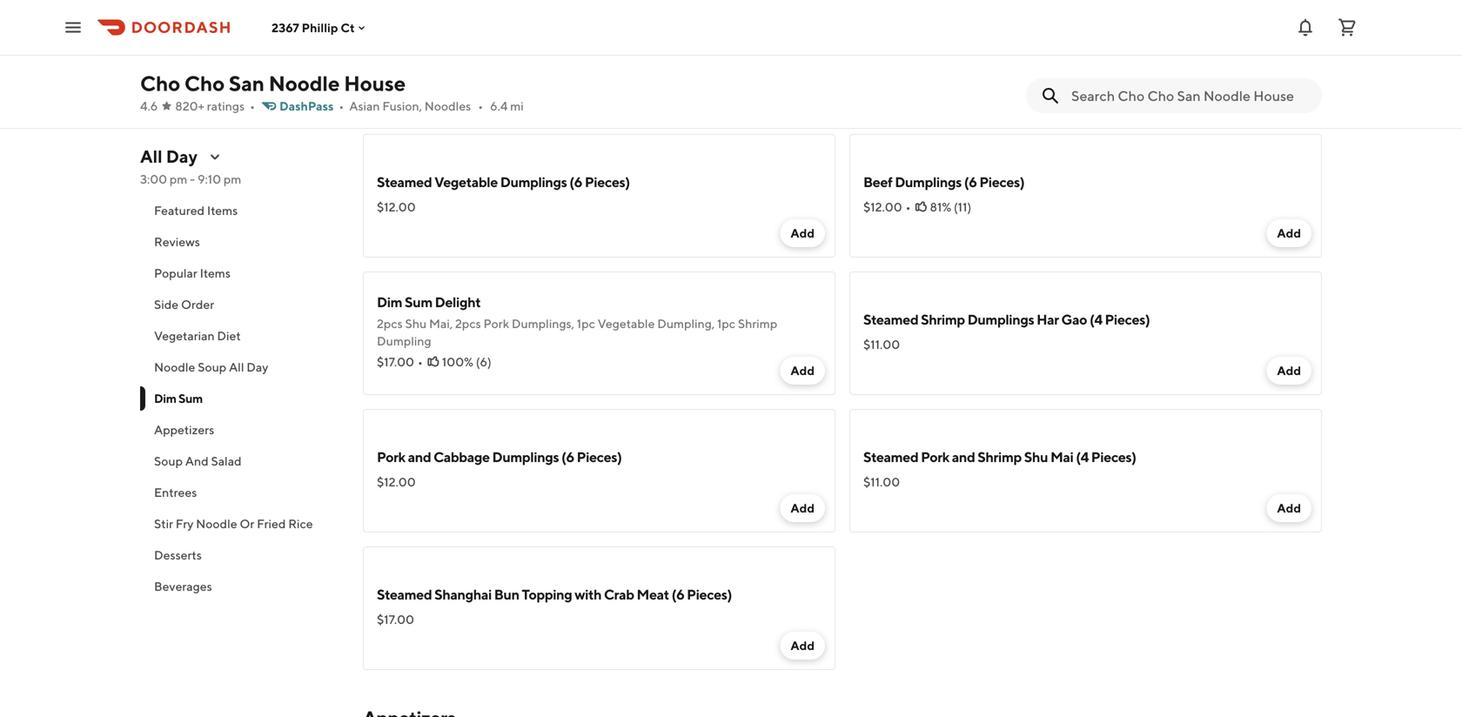 Task type: vqa. For each thing, say whether or not it's contained in the screenshot.
Day within the button
yes



Task type: describe. For each thing, give the bounding box(es) containing it.
820+
[[175, 99, 204, 113]]

1 vertical spatial with
[[575, 586, 602, 603]]

side order
[[154, 297, 214, 312]]

add button for steamed pork and shrimp shu mai (4 pieces)
[[1267, 494, 1312, 522]]

served
[[620, 33, 657, 47]]

fried
[[257, 517, 286, 531]]

0 items, open order cart image
[[1337, 17, 1358, 38]]

add button for steamed shrimp dumplings har gao (4 pieces)
[[1267, 357, 1312, 385]]

stir fry noodle or fried rice button
[[140, 508, 342, 540]]

81% (11)
[[930, 200, 972, 214]]

steamed pork and shrimp shu mai (4 pieces)
[[864, 449, 1137, 465]]

soup and salad
[[154, 454, 242, 468]]

steamed shrimp dumplings har gao (4 pieces)
[[864, 311, 1150, 328]]

81%
[[930, 200, 952, 214]]

2367 phillip ct
[[272, 20, 355, 35]]

1 1pc from the left
[[577, 316, 595, 331]]

shrimp inside dim sum delight 2pcs shu mai, 2pcs pork dumplings, 1pc  vegetable dumpling, 1pc shrimp dumpling
[[738, 316, 778, 331]]

beverages button
[[140, 571, 342, 602]]

steamed shanghai bun (6 pieces) image
[[712, 0, 836, 120]]

2 in from the left
[[1078, 50, 1088, 64]]

side
[[154, 297, 179, 312]]

all day
[[140, 146, 198, 167]]

dim sum
[[154, 391, 203, 406]]

diet
[[217, 329, 241, 343]]

0 horizontal spatial (4
[[1076, 449, 1089, 465]]

steamed inside authentic chinese steamed pork dumpling served with a ginger and vinegar dipping sauce. $15.00 #1 most liked
[[483, 33, 533, 47]]

dim sum delight 2pcs shu mai, 2pcs pork dumplings, 1pc  vegetable dumpling, 1pc shrimp dumpling
[[377, 294, 778, 348]]

hendrerit
[[1024, 50, 1076, 64]]

chinese
[[435, 33, 481, 47]]

authentic
[[377, 33, 433, 47]]

• left 6.4
[[478, 99, 483, 113]]

sum for dim sum
[[178, 391, 203, 406]]

order
[[181, 297, 214, 312]]

or
[[240, 517, 254, 531]]

side order button
[[140, 289, 342, 320]]

add for steamed pork and shrimp shu mai (4 pieces)
[[1277, 501, 1301, 515]]

3:00 pm - 9:10 pm
[[140, 172, 241, 186]]

and inside authentic chinese steamed pork dumpling served with a ginger and vinegar dipping sauce. $15.00 #1 most liked
[[415, 50, 436, 64]]

notification bell image
[[1295, 17, 1316, 38]]

popular items button
[[140, 258, 342, 289]]

all inside button
[[229, 360, 244, 374]]

delight
[[435, 294, 481, 310]]

soup and salad button
[[140, 446, 342, 477]]

dumpling inside authentic chinese steamed pork dumpling served with a ginger and vinegar dipping sauce. $15.00 #1 most liked
[[563, 33, 618, 47]]

and
[[185, 454, 209, 468]]

3:00
[[140, 172, 167, 186]]

4.6
[[140, 99, 158, 113]]

beverages
[[154, 579, 212, 594]]

1 cho from the left
[[140, 71, 180, 96]]

6.4
[[490, 99, 508, 113]]

2 horizontal spatial shrimp
[[978, 449, 1022, 465]]

cho cho san noodle house
[[140, 71, 406, 96]]

har
[[1037, 311, 1059, 328]]

100% (6)
[[442, 355, 492, 369]]

dim for dim sum
[[154, 391, 176, 406]]

add button for beef dumplings (6 pieces)
[[1267, 219, 1312, 247]]

0 vertical spatial all
[[140, 146, 162, 167]]

steamed for steamed pork and shrimp shu mai (4 pieces)
[[864, 449, 919, 465]]

$17.00 •
[[377, 355, 423, 369]]

• for $17.00 •
[[418, 355, 423, 369]]

autem
[[864, 50, 901, 64]]

vegetable inside dim sum delight 2pcs shu mai, 2pcs pork dumplings, 1pc  vegetable dumpling, 1pc shrimp dumpling
[[598, 316, 655, 331]]

dim for dim sum delight 2pcs shu mai, 2pcs pork dumplings, 1pc  vegetable dumpling, 1pc shrimp dumpling
[[377, 294, 402, 310]]

ginger
[[377, 50, 412, 64]]

dolor
[[980, 50, 1009, 64]]

mi
[[510, 99, 524, 113]]

$15.00
[[377, 71, 417, 85]]

dumplings,
[[512, 316, 575, 331]]

2367 phillip ct button
[[272, 20, 369, 35]]

liked
[[422, 92, 452, 106]]

2 1pc from the left
[[717, 316, 736, 331]]

820+ ratings •
[[175, 99, 255, 113]]

open menu image
[[63, 17, 84, 38]]

$17.00 for $17.00
[[377, 612, 414, 627]]

2 pm from the left
[[224, 172, 241, 186]]

noodle soup all day button
[[140, 352, 342, 383]]

vegetarian diet
[[154, 329, 241, 343]]

iriure
[[949, 50, 978, 64]]

dumplings right cabbage
[[492, 449, 559, 465]]

appetizers button
[[140, 414, 342, 446]]

entrees button
[[140, 477, 342, 508]]

vel
[[904, 50, 920, 64]]

noodle soup all day
[[154, 360, 268, 374]]

fry
[[176, 517, 194, 531]]

9:10
[[198, 172, 221, 186]]

phillip
[[302, 20, 338, 35]]

dumplings down mi
[[500, 174, 567, 190]]

san
[[229, 71, 265, 96]]

with inside authentic chinese steamed pork dumpling served with a ginger and vinegar dipping sauce. $15.00 #1 most liked
[[660, 33, 684, 47]]

rice
[[288, 517, 313, 531]]

steamed for steamed vegetable dumplings (6 pieces)
[[377, 174, 432, 190]]

autem vel eum iriure dolor in hendrerit in vulputate velitesse molestie.
[[864, 50, 1247, 64]]

pork and cabbage dumplings (6 pieces)
[[377, 449, 622, 465]]

steamed shanghai bun topping with crab meat (6 pieces)
[[377, 586, 732, 603]]

reviews
[[154, 235, 200, 249]]

soup inside soup and salad button
[[154, 454, 183, 468]]

$11.00 for steamed pork and shrimp shu mai (4 pieces)
[[864, 475, 900, 489]]

shu for 2pcs
[[405, 316, 427, 331]]

entrees
[[154, 485, 197, 500]]

-
[[190, 172, 195, 186]]

gao
[[1062, 311, 1087, 328]]

$12.00 for steamed vegetable dumplings (6 pieces)
[[377, 200, 416, 214]]

add button for pork and cabbage dumplings (6 pieces)
[[780, 494, 825, 522]]

bun
[[494, 586, 519, 603]]

dashpass
[[279, 99, 334, 113]]



Task type: locate. For each thing, give the bounding box(es) containing it.
$11.00
[[864, 337, 900, 352], [864, 475, 900, 489]]

0 horizontal spatial soup
[[154, 454, 183, 468]]

0 vertical spatial day
[[166, 146, 198, 167]]

dumpling up "$17.00 •"
[[377, 334, 431, 348]]

stir
[[154, 517, 173, 531]]

1 vertical spatial vegetable
[[598, 316, 655, 331]]

add for steamed vegetable dumplings (6 pieces)
[[791, 226, 815, 240]]

• down san
[[250, 99, 255, 113]]

shu left mai,
[[405, 316, 427, 331]]

in
[[1012, 50, 1022, 64], [1078, 50, 1088, 64]]

0 horizontal spatial vegetable
[[434, 174, 498, 190]]

2pcs
[[377, 316, 403, 331], [455, 316, 481, 331]]

cho up 4.6
[[140, 71, 180, 96]]

• for $12.00 •
[[906, 200, 911, 214]]

100%
[[442, 355, 473, 369]]

featured items
[[154, 203, 238, 218]]

soup left and
[[154, 454, 183, 468]]

2 horizontal spatial noodle
[[269, 71, 340, 96]]

authentic chinese steamed pork dumpling served with a ginger and vinegar dipping sauce. $15.00 #1 most liked
[[377, 33, 693, 106]]

1 horizontal spatial 1pc
[[717, 316, 736, 331]]

items
[[207, 203, 238, 218], [200, 266, 231, 280]]

0 vertical spatial shu
[[405, 316, 427, 331]]

$12.00 •
[[864, 200, 911, 214]]

dim inside dim sum delight 2pcs shu mai, 2pcs pork dumplings, 1pc  vegetable dumpling, 1pc shrimp dumpling
[[377, 294, 402, 310]]

beef
[[864, 174, 893, 190]]

1 vertical spatial (4
[[1076, 449, 1089, 465]]

(4 right gao
[[1090, 311, 1103, 328]]

day down vegetarian diet button
[[247, 360, 268, 374]]

meat
[[637, 586, 669, 603]]

(4
[[1090, 311, 1103, 328], [1076, 449, 1089, 465]]

0 vertical spatial dim
[[377, 294, 402, 310]]

• left 81% at the top
[[906, 200, 911, 214]]

1 pm from the left
[[170, 172, 187, 186]]

0 vertical spatial dumpling
[[563, 33, 618, 47]]

• left the 100% in the left of the page
[[418, 355, 423, 369]]

• for dashpass •
[[339, 99, 344, 113]]

dipping
[[481, 50, 524, 64]]

add for steamed shanghai bun topping with crab meat (6 pieces)
[[791, 639, 815, 653]]

1 horizontal spatial with
[[660, 33, 684, 47]]

0 horizontal spatial dim
[[154, 391, 176, 406]]

reviews button
[[140, 226, 342, 258]]

pork inside dim sum delight 2pcs shu mai, 2pcs pork dumplings, 1pc  vegetable dumpling, 1pc shrimp dumpling
[[484, 316, 509, 331]]

crab
[[604, 586, 634, 603]]

0 horizontal spatial with
[[575, 586, 602, 603]]

shu
[[405, 316, 427, 331], [1024, 449, 1048, 465]]

0 horizontal spatial cho
[[140, 71, 180, 96]]

1 horizontal spatial shu
[[1024, 449, 1048, 465]]

1 horizontal spatial day
[[247, 360, 268, 374]]

0 horizontal spatial 1pc
[[577, 316, 595, 331]]

1 horizontal spatial vegetable
[[598, 316, 655, 331]]

0 vertical spatial vegetable
[[434, 174, 498, 190]]

2pcs down delight
[[455, 316, 481, 331]]

day up 3:00 pm - 9:10 pm
[[166, 146, 198, 167]]

popular items
[[154, 266, 231, 280]]

desserts button
[[140, 540, 342, 571]]

1 horizontal spatial all
[[229, 360, 244, 374]]

sauce.
[[526, 50, 561, 64]]

ratings
[[207, 99, 245, 113]]

dumplings
[[500, 174, 567, 190], [895, 174, 962, 190], [968, 311, 1034, 328], [492, 449, 559, 465]]

1pc right dumpling,
[[717, 316, 736, 331]]

items up order
[[200, 266, 231, 280]]

items for popular items
[[200, 266, 231, 280]]

0 horizontal spatial shu
[[405, 316, 427, 331]]

dumpling,
[[657, 316, 715, 331]]

Item Search search field
[[1072, 86, 1308, 105]]

1 vertical spatial $17.00
[[377, 612, 414, 627]]

1pc
[[577, 316, 595, 331], [717, 316, 736, 331]]

vinegar
[[438, 50, 479, 64]]

1 vertical spatial sum
[[178, 391, 203, 406]]

2 $11.00 from the top
[[864, 475, 900, 489]]

(6
[[570, 174, 582, 190], [964, 174, 977, 190], [562, 449, 574, 465], [672, 586, 685, 603]]

menus image
[[208, 150, 222, 164]]

molestie.
[[1197, 50, 1247, 64]]

(4 right mai
[[1076, 449, 1089, 465]]

• left asian
[[339, 99, 344, 113]]

desserts
[[154, 548, 202, 562]]

shu for shrimp
[[1024, 449, 1048, 465]]

sum up mai,
[[405, 294, 433, 310]]

soup
[[198, 360, 226, 374], [154, 454, 183, 468]]

0 vertical spatial $11.00
[[864, 337, 900, 352]]

vegetarian diet button
[[140, 320, 342, 352]]

featured
[[154, 203, 205, 218]]

vegetable
[[434, 174, 498, 190], [598, 316, 655, 331]]

0 horizontal spatial pm
[[170, 172, 187, 186]]

vegetable left dumpling,
[[598, 316, 655, 331]]

0 horizontal spatial all
[[140, 146, 162, 167]]

noodle left or
[[196, 517, 237, 531]]

cabbage
[[434, 449, 490, 465]]

dumpling inside dim sum delight 2pcs shu mai, 2pcs pork dumplings, 1pc  vegetable dumpling, 1pc shrimp dumpling
[[377, 334, 431, 348]]

1 horizontal spatial 2pcs
[[455, 316, 481, 331]]

with left crab
[[575, 586, 602, 603]]

add for beef dumplings (6 pieces)
[[1277, 226, 1301, 240]]

vegetable down noodles
[[434, 174, 498, 190]]

noodle up the dim sum
[[154, 360, 195, 374]]

0 vertical spatial items
[[207, 203, 238, 218]]

2 2pcs from the left
[[455, 316, 481, 331]]

0 vertical spatial $17.00
[[377, 355, 414, 369]]

1 vertical spatial dim
[[154, 391, 176, 406]]

1 2pcs from the left
[[377, 316, 403, 331]]

asian fusion, noodles • 6.4 mi
[[349, 99, 524, 113]]

asian
[[349, 99, 380, 113]]

0 vertical spatial sum
[[405, 294, 433, 310]]

dumplings up 81% at the top
[[895, 174, 962, 190]]

dim up "$17.00 •"
[[377, 294, 402, 310]]

ct
[[341, 20, 355, 35]]

add for steamed shrimp dumplings har gao (4 pieces)
[[1277, 363, 1301, 378]]

steamed for steamed shanghai bun topping with crab meat (6 pieces)
[[377, 586, 432, 603]]

dumpling left the served
[[563, 33, 618, 47]]

1 horizontal spatial sum
[[405, 294, 433, 310]]

sum up appetizers
[[178, 391, 203, 406]]

2 vertical spatial noodle
[[196, 517, 237, 531]]

0 horizontal spatial 2pcs
[[377, 316, 403, 331]]

sum for dim sum delight 2pcs shu mai, 2pcs pork dumplings, 1pc  vegetable dumpling, 1pc shrimp dumpling
[[405, 294, 433, 310]]

soup inside noodle soup all day button
[[198, 360, 226, 374]]

add button for steamed vegetable dumplings (6 pieces)
[[780, 219, 825, 247]]

0 horizontal spatial noodle
[[154, 360, 195, 374]]

1 horizontal spatial dumpling
[[563, 33, 618, 47]]

noodle up dashpass
[[269, 71, 340, 96]]

0 vertical spatial (4
[[1090, 311, 1103, 328]]

noodles
[[425, 99, 471, 113]]

1 horizontal spatial in
[[1078, 50, 1088, 64]]

noodle
[[269, 71, 340, 96], [154, 360, 195, 374], [196, 517, 237, 531]]

dim up appetizers
[[154, 391, 176, 406]]

1 horizontal spatial shrimp
[[921, 311, 965, 328]]

1 horizontal spatial (4
[[1090, 311, 1103, 328]]

pm right 9:10
[[224, 172, 241, 186]]

beef dumplings (6 pieces)
[[864, 174, 1025, 190]]

0 vertical spatial with
[[660, 33, 684, 47]]

0 horizontal spatial dumpling
[[377, 334, 431, 348]]

pm left -
[[170, 172, 187, 186]]

0 horizontal spatial in
[[1012, 50, 1022, 64]]

1pc right the dumplings, at the left of page
[[577, 316, 595, 331]]

$17.00
[[377, 355, 414, 369], [377, 612, 414, 627]]

in right hendrerit
[[1078, 50, 1088, 64]]

shanghai
[[434, 586, 492, 603]]

0 horizontal spatial sum
[[178, 391, 203, 406]]

all down vegetarian diet button
[[229, 360, 244, 374]]

2 $17.00 from the top
[[377, 612, 414, 627]]

(11)
[[954, 200, 972, 214]]

1 horizontal spatial pm
[[224, 172, 241, 186]]

appetizers
[[154, 423, 214, 437]]

mai
[[1051, 449, 1074, 465]]

velitesse
[[1146, 50, 1194, 64]]

topping
[[522, 586, 572, 603]]

$12.00 for pork and cabbage dumplings (6 pieces)
[[377, 475, 416, 489]]

vulputate
[[1091, 50, 1144, 64]]

add
[[1277, 88, 1301, 103], [791, 226, 815, 240], [1277, 226, 1301, 240], [791, 363, 815, 378], [1277, 363, 1301, 378], [791, 501, 815, 515], [1277, 501, 1301, 515], [791, 639, 815, 653]]

$11.00 for steamed shrimp dumplings har gao (4 pieces)
[[864, 337, 900, 352]]

2367
[[272, 20, 299, 35]]

dashpass •
[[279, 99, 344, 113]]

fusion,
[[382, 99, 422, 113]]

1 vertical spatial items
[[200, 266, 231, 280]]

1 vertical spatial all
[[229, 360, 244, 374]]

1 vertical spatial day
[[247, 360, 268, 374]]

noodle inside button
[[154, 360, 195, 374]]

#1
[[377, 92, 390, 106]]

dumpling
[[563, 33, 618, 47], [377, 334, 431, 348]]

dumplings left har
[[968, 311, 1034, 328]]

steamed vegetable dumplings (6 pieces)
[[377, 174, 630, 190]]

0 horizontal spatial day
[[166, 146, 198, 167]]

1 horizontal spatial soup
[[198, 360, 226, 374]]

1 vertical spatial dumpling
[[377, 334, 431, 348]]

1 in from the left
[[1012, 50, 1022, 64]]

1 vertical spatial shu
[[1024, 449, 1048, 465]]

in right 'dolor'
[[1012, 50, 1022, 64]]

0 horizontal spatial shrimp
[[738, 316, 778, 331]]

all up the '3:00'
[[140, 146, 162, 167]]

most
[[393, 92, 420, 106]]

1 horizontal spatial cho
[[184, 71, 225, 96]]

stir fry noodle or fried rice
[[154, 517, 313, 531]]

dim
[[377, 294, 402, 310], [154, 391, 176, 406]]

sum inside dim sum delight 2pcs shu mai, 2pcs pork dumplings, 1pc  vegetable dumpling, 1pc shrimp dumpling
[[405, 294, 433, 310]]

salad
[[211, 454, 242, 468]]

noodle inside "button"
[[196, 517, 237, 531]]

1 $17.00 from the top
[[377, 355, 414, 369]]

pork inside authentic chinese steamed pork dumpling served with a ginger and vinegar dipping sauce. $15.00 #1 most liked
[[535, 33, 561, 47]]

mai,
[[429, 316, 453, 331]]

house
[[344, 71, 406, 96]]

1 horizontal spatial dim
[[377, 294, 402, 310]]

shu left mai
[[1024, 449, 1048, 465]]

steamed for steamed shrimp dumplings har gao (4 pieces)
[[864, 311, 919, 328]]

a
[[686, 33, 693, 47]]

items for featured items
[[207, 203, 238, 218]]

$17.00 for $17.00 •
[[377, 355, 414, 369]]

vegetarian
[[154, 329, 215, 343]]

2pcs up "$17.00 •"
[[377, 316, 403, 331]]

0 vertical spatial noodle
[[269, 71, 340, 96]]

0 vertical spatial soup
[[198, 360, 226, 374]]

1 horizontal spatial noodle
[[196, 517, 237, 531]]

shu inside dim sum delight 2pcs shu mai, 2pcs pork dumplings, 1pc  vegetable dumpling, 1pc shrimp dumpling
[[405, 316, 427, 331]]

day inside noodle soup all day button
[[247, 360, 268, 374]]

popular
[[154, 266, 197, 280]]

cho up 820+ ratings •
[[184, 71, 225, 96]]

add button for steamed shanghai bun topping with crab meat (6 pieces)
[[780, 632, 825, 660]]

items down 9:10
[[207, 203, 238, 218]]

•
[[250, 99, 255, 113], [339, 99, 344, 113], [478, 99, 483, 113], [906, 200, 911, 214], [418, 355, 423, 369]]

1 vertical spatial soup
[[154, 454, 183, 468]]

shrimp
[[921, 311, 965, 328], [738, 316, 778, 331], [978, 449, 1022, 465]]

1 vertical spatial noodle
[[154, 360, 195, 374]]

1 vertical spatial $11.00
[[864, 475, 900, 489]]

pork
[[535, 33, 561, 47], [484, 316, 509, 331], [377, 449, 406, 465], [921, 449, 950, 465]]

1 $11.00 from the top
[[864, 337, 900, 352]]

with left a
[[660, 33, 684, 47]]

soup down vegetarian diet
[[198, 360, 226, 374]]

add for pork and cabbage dumplings (6 pieces)
[[791, 501, 815, 515]]

day
[[166, 146, 198, 167], [247, 360, 268, 374]]

2 cho from the left
[[184, 71, 225, 96]]



